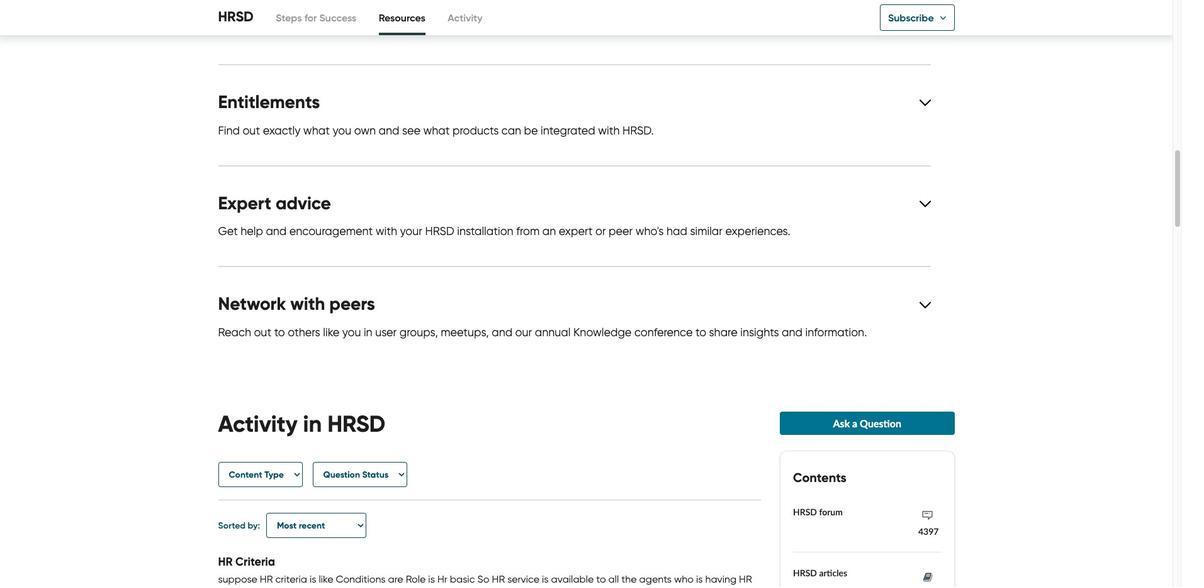 Task type: locate. For each thing, give the bounding box(es) containing it.
steps for success link
[[276, 0, 356, 35]]

sorted by:
[[218, 520, 260, 532]]

activity
[[448, 11, 483, 24], [218, 411, 297, 439]]

to
[[274, 326, 285, 340], [696, 326, 706, 340], [596, 574, 606, 586]]

who
[[674, 574, 694, 586]]

insights
[[740, 326, 779, 340]]

hrsd.
[[623, 124, 654, 138]]

what right see
[[423, 124, 450, 138]]

1 horizontal spatial in
[[364, 326, 372, 340]]

in
[[364, 326, 372, 340], [303, 411, 322, 439]]

1 horizontal spatial activity
[[448, 11, 483, 24]]

out for network with peers
[[254, 326, 271, 340]]

by:
[[248, 520, 260, 532]]

3 is from the left
[[542, 574, 549, 586]]

out right find
[[243, 124, 260, 138]]

you
[[333, 124, 351, 138], [342, 326, 361, 340]]

others
[[288, 326, 320, 340]]

0 horizontal spatial what
[[303, 124, 330, 138]]

out
[[243, 124, 260, 138], [254, 326, 271, 340]]

basic so
[[450, 574, 489, 586]]

hr right having on the bottom of the page
[[739, 574, 752, 586]]

sorted
[[218, 520, 246, 532]]

activity in hrsd
[[218, 411, 385, 439]]

products
[[453, 124, 499, 138]]

is
[[310, 574, 316, 586], [428, 574, 435, 586], [542, 574, 549, 586], [696, 574, 703, 586]]

1 vertical spatial you
[[342, 326, 361, 340]]

peer
[[609, 225, 633, 239]]

what
[[303, 124, 330, 138], [423, 124, 450, 138]]

resources link
[[379, 0, 425, 35]]

expert
[[218, 192, 271, 214]]

hrsd
[[218, 8, 254, 25], [425, 225, 454, 239], [327, 411, 385, 439], [793, 508, 817, 518], [793, 569, 817, 579]]

and right the help
[[266, 225, 287, 239]]

2 is from the left
[[428, 574, 435, 586]]

with left hrsd.
[[598, 124, 620, 138]]

tkb board image
[[923, 573, 933, 583]]

you left own
[[333, 124, 351, 138]]

ask a question
[[833, 418, 901, 430]]

forum board image
[[922, 511, 933, 522]]

2 horizontal spatial to
[[696, 326, 706, 340]]

expert advice
[[218, 192, 331, 214]]

contents heading
[[793, 470, 941, 487]]

success
[[319, 11, 356, 24]]

0 horizontal spatial with
[[290, 294, 325, 316]]

with up the others
[[290, 294, 325, 316]]

expert
[[559, 225, 593, 239]]

1 is from the left
[[310, 574, 316, 586]]

your
[[400, 225, 422, 239]]

0 horizontal spatial in
[[303, 411, 322, 439]]

is left hr
[[428, 574, 435, 586]]

and left see
[[379, 124, 399, 138]]

agents
[[639, 574, 672, 586]]

0 horizontal spatial activity
[[218, 411, 297, 439]]

1 horizontal spatial to
[[596, 574, 606, 586]]

1 horizontal spatial what
[[423, 124, 450, 138]]

and
[[379, 124, 399, 138], [266, 225, 287, 239], [492, 326, 512, 340], [782, 326, 803, 340]]

1 vertical spatial with
[[376, 225, 397, 239]]

with
[[598, 124, 620, 138], [376, 225, 397, 239], [290, 294, 325, 316]]

network
[[218, 294, 286, 316]]

advice
[[276, 192, 331, 214]]

installation
[[457, 225, 513, 239]]

suppose
[[218, 574, 257, 586]]

is right service
[[542, 574, 549, 586]]

question
[[860, 418, 901, 430]]

you right like at the bottom left
[[342, 326, 361, 340]]

1 vertical spatial activity
[[218, 411, 297, 439]]

see
[[402, 124, 420, 138]]

an
[[542, 225, 556, 239]]

articles
[[819, 569, 847, 579]]

all
[[608, 574, 619, 586]]

with left your
[[376, 225, 397, 239]]

0 vertical spatial out
[[243, 124, 260, 138]]

get help and encouragement with your hrsd installation from an expert or peer who's had similar experiences.
[[218, 225, 790, 239]]

is right who
[[696, 574, 703, 586]]

hrsd articles
[[793, 569, 847, 579]]

0 vertical spatial activity
[[448, 11, 483, 24]]

to left the others
[[274, 326, 285, 340]]

own
[[354, 124, 376, 138]]

help
[[241, 225, 263, 239]]

a
[[852, 418, 857, 430]]

is right the criteria
[[310, 574, 316, 586]]

1 vertical spatial out
[[254, 326, 271, 340]]

to left all
[[596, 574, 606, 586]]

or
[[596, 225, 606, 239]]

0 horizontal spatial to
[[274, 326, 285, 340]]

hr
[[218, 555, 233, 570], [260, 574, 273, 586], [492, 574, 505, 586], [739, 574, 752, 586]]

out right reach
[[254, 326, 271, 340]]

what right "exactly" on the top left of page
[[303, 124, 330, 138]]

integrated
[[541, 124, 595, 138]]

2 horizontal spatial with
[[598, 124, 620, 138]]

service
[[507, 574, 540, 586]]

user
[[375, 326, 397, 340]]

0 vertical spatial with
[[598, 124, 620, 138]]

to left the share
[[696, 326, 706, 340]]

having
[[705, 574, 737, 586]]

available
[[551, 574, 594, 586]]

reach out to others like you in user groups, meetups, and our annual knowledge conference to share insights and information.
[[218, 326, 867, 340]]

steps
[[276, 11, 302, 24]]

forum
[[819, 508, 843, 518]]



Task type: vqa. For each thing, say whether or not it's contained in the screenshot.
second THE PARTNER from the bottom
no



Task type: describe. For each thing, give the bounding box(es) containing it.
annual
[[535, 326, 571, 340]]

hr criteria link
[[218, 555, 275, 570]]

hrsd articles link
[[793, 566, 939, 588]]

2 what from the left
[[423, 124, 450, 138]]

information.
[[805, 326, 867, 340]]

can
[[502, 124, 521, 138]]

and right insights
[[782, 326, 803, 340]]

hr up suppose
[[218, 555, 233, 570]]

1 vertical spatial in
[[303, 411, 322, 439]]

4 is from the left
[[696, 574, 703, 586]]

0 vertical spatial you
[[333, 124, 351, 138]]

criteria
[[235, 555, 275, 570]]

2 vertical spatial with
[[290, 294, 325, 316]]

reach
[[218, 326, 251, 340]]

resources
[[379, 11, 425, 24]]

hrsd forum
[[793, 508, 843, 518]]

similar
[[690, 225, 723, 239]]

experiences.
[[725, 225, 790, 239]]

get
[[218, 225, 238, 239]]

steps for success
[[276, 11, 356, 24]]

criteria
[[275, 574, 307, 586]]

conference
[[634, 326, 693, 340]]

out for entitlements
[[243, 124, 260, 138]]

who's
[[636, 225, 664, 239]]

groups,
[[400, 326, 438, 340]]

find
[[218, 124, 240, 138]]

share
[[709, 326, 738, 340]]

peers
[[329, 294, 375, 316]]

hr left service
[[492, 574, 505, 586]]

ask a question link
[[780, 412, 955, 436]]

4397
[[918, 527, 939, 538]]

hrsd for hrsd forum
[[793, 508, 817, 518]]

like conditions
[[319, 574, 386, 586]]

encouragement
[[289, 225, 373, 239]]

hrsd for hrsd articles
[[793, 569, 817, 579]]

1 horizontal spatial with
[[376, 225, 397, 239]]

0 vertical spatial in
[[364, 326, 372, 340]]

1 what from the left
[[303, 124, 330, 138]]

exactly
[[263, 124, 300, 138]]

subscribe button
[[880, 4, 955, 31]]

activity link
[[448, 0, 483, 35]]

knowledge
[[573, 326, 632, 340]]

hr
[[437, 574, 447, 586]]

our
[[515, 326, 532, 340]]

be
[[524, 124, 538, 138]]

role
[[406, 574, 426, 586]]

meetups,
[[441, 326, 489, 340]]

to inside hr criteria suppose hr criteria is like conditions are role is hr basic so hr service is available to all the agents who is having hr
[[596, 574, 606, 586]]

like
[[323, 326, 339, 340]]

for
[[304, 11, 317, 24]]

are
[[388, 574, 403, 586]]

hr criteria suppose hr criteria is like conditions are role is hr basic so hr service is available to all the agents who is having hr
[[218, 555, 754, 588]]

find out exactly what you own and see what products can be integrated with hrsd.
[[218, 124, 654, 138]]

activity for activity
[[448, 11, 483, 24]]

subscribe
[[888, 11, 934, 24]]

contents
[[793, 470, 847, 487]]

network with peers
[[218, 294, 375, 316]]

from
[[516, 225, 540, 239]]

hr down criteria
[[260, 574, 273, 586]]

entitlements
[[218, 91, 320, 113]]

and left "our"
[[492, 326, 512, 340]]

ask
[[833, 418, 850, 430]]

had
[[667, 225, 687, 239]]

the
[[621, 574, 637, 586]]

activity for activity in hrsd
[[218, 411, 297, 439]]

hrsd for hrsd
[[218, 8, 254, 25]]



